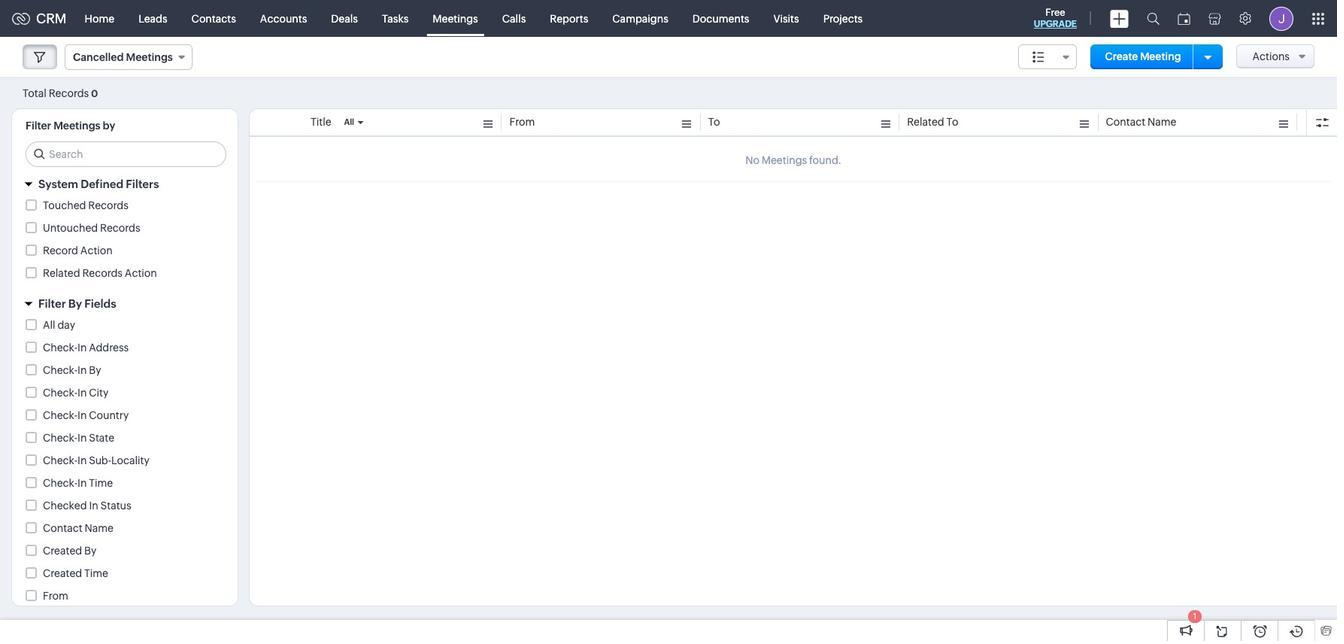 Task type: locate. For each thing, give the bounding box(es) containing it.
check-in state
[[43, 432, 115, 444]]

touched
[[43, 199, 86, 211]]

action up related records action
[[80, 245, 113, 257]]

in left city
[[78, 387, 87, 399]]

in left state
[[78, 432, 87, 444]]

campaigns link
[[601, 0, 681, 36]]

1 horizontal spatial to
[[947, 116, 959, 128]]

by for created
[[84, 545, 96, 557]]

accounts
[[260, 12, 307, 24]]

visits link
[[762, 0, 812, 36]]

in up check-in by
[[78, 342, 87, 354]]

action
[[80, 245, 113, 257], [125, 267, 157, 279]]

all for all day
[[43, 319, 55, 331]]

2 vertical spatial by
[[84, 545, 96, 557]]

1 vertical spatial time
[[84, 567, 108, 579]]

in for sub-
[[78, 454, 87, 466]]

records
[[49, 87, 89, 99], [88, 199, 129, 211], [100, 222, 140, 234], [82, 267, 123, 279]]

projects link
[[812, 0, 875, 36]]

Cancelled Meetings field
[[65, 44, 192, 70]]

cancelled meetings
[[73, 51, 173, 63]]

by up city
[[89, 364, 101, 376]]

in for state
[[78, 432, 87, 444]]

1 vertical spatial action
[[125, 267, 157, 279]]

in
[[78, 342, 87, 354], [78, 364, 87, 376], [78, 387, 87, 399], [78, 409, 87, 421], [78, 432, 87, 444], [78, 454, 87, 466], [78, 477, 87, 489], [89, 500, 98, 512]]

records left the 0
[[49, 87, 89, 99]]

check- down check-in country
[[43, 432, 78, 444]]

system defined filters button
[[12, 171, 238, 197]]

5 check- from the top
[[43, 432, 78, 444]]

None field
[[1019, 44, 1077, 69]]

country
[[89, 409, 129, 421]]

0 horizontal spatial all
[[43, 319, 55, 331]]

untouched records
[[43, 222, 140, 234]]

in left status
[[89, 500, 98, 512]]

contacts
[[192, 12, 236, 24]]

related for related records action
[[43, 267, 80, 279]]

1 vertical spatial related
[[43, 267, 80, 279]]

by inside dropdown button
[[68, 297, 82, 310]]

1 created from the top
[[43, 545, 82, 557]]

all right title
[[344, 117, 354, 126]]

1
[[1194, 612, 1197, 621]]

0 horizontal spatial to
[[709, 116, 720, 128]]

check- up check-in city
[[43, 364, 78, 376]]

title
[[311, 116, 332, 128]]

home link
[[73, 0, 127, 36]]

size image
[[1033, 50, 1045, 64]]

records down defined at the top left of the page
[[88, 199, 129, 211]]

record
[[43, 245, 78, 257]]

1 vertical spatial created
[[43, 567, 82, 579]]

0 horizontal spatial name
[[85, 522, 114, 534]]

meetings down leads in the top left of the page
[[126, 51, 173, 63]]

filter for filter by fields
[[38, 297, 66, 310]]

all
[[344, 117, 354, 126], [43, 319, 55, 331]]

time down sub-
[[89, 477, 113, 489]]

check- down check-in by
[[43, 387, 78, 399]]

check-in sub-locality
[[43, 454, 150, 466]]

by
[[103, 120, 115, 132]]

meetings left by
[[54, 120, 100, 132]]

leads
[[139, 12, 167, 24]]

profile element
[[1261, 0, 1303, 36]]

2 created from the top
[[43, 567, 82, 579]]

check- down all day
[[43, 342, 78, 354]]

check- for check-in by
[[43, 364, 78, 376]]

in for status
[[89, 500, 98, 512]]

1 vertical spatial name
[[85, 522, 114, 534]]

time
[[89, 477, 113, 489], [84, 567, 108, 579]]

3 check- from the top
[[43, 387, 78, 399]]

meetings
[[433, 12, 478, 24], [126, 51, 173, 63], [54, 120, 100, 132]]

created up created time
[[43, 545, 82, 557]]

filter
[[26, 120, 51, 132], [38, 297, 66, 310]]

0 vertical spatial related
[[908, 116, 945, 128]]

contact name
[[1106, 116, 1177, 128], [43, 522, 114, 534]]

1 horizontal spatial meetings
[[126, 51, 173, 63]]

filter down total
[[26, 120, 51, 132]]

1 horizontal spatial related
[[908, 116, 945, 128]]

0 vertical spatial from
[[510, 116, 535, 128]]

created for created by
[[43, 545, 82, 557]]

name down 'checked in status'
[[85, 522, 114, 534]]

0 vertical spatial created
[[43, 545, 82, 557]]

check- for check-in address
[[43, 342, 78, 354]]

related to
[[908, 116, 959, 128]]

related
[[908, 116, 945, 128], [43, 267, 80, 279]]

campaigns
[[613, 12, 669, 24]]

tasks
[[382, 12, 409, 24]]

2 check- from the top
[[43, 364, 78, 376]]

reports link
[[538, 0, 601, 36]]

0 vertical spatial meetings
[[433, 12, 478, 24]]

filter meetings by
[[26, 120, 115, 132]]

0 vertical spatial by
[[68, 297, 82, 310]]

contact down the checked
[[43, 522, 82, 534]]

meetings left calls
[[433, 12, 478, 24]]

0 vertical spatial all
[[344, 117, 354, 126]]

time down created by
[[84, 567, 108, 579]]

all left day
[[43, 319, 55, 331]]

contact name up created by
[[43, 522, 114, 534]]

touched records
[[43, 199, 129, 211]]

address
[[89, 342, 129, 354]]

1 horizontal spatial contact name
[[1106, 116, 1177, 128]]

system defined filters
[[38, 178, 159, 190]]

1 vertical spatial contact
[[43, 522, 82, 534]]

in for city
[[78, 387, 87, 399]]

checked in status
[[43, 500, 131, 512]]

meetings inside field
[[126, 51, 173, 63]]

1 vertical spatial contact name
[[43, 522, 114, 534]]

in left sub-
[[78, 454, 87, 466]]

1 check- from the top
[[43, 342, 78, 354]]

0 horizontal spatial meetings
[[54, 120, 100, 132]]

check-in address
[[43, 342, 129, 354]]

4 check- from the top
[[43, 409, 78, 421]]

created down created by
[[43, 567, 82, 579]]

tasks link
[[370, 0, 421, 36]]

1 vertical spatial meetings
[[126, 51, 173, 63]]

total records 0
[[23, 87, 98, 99]]

by up created time
[[84, 545, 96, 557]]

1 horizontal spatial all
[[344, 117, 354, 126]]

check- for check-in time
[[43, 477, 78, 489]]

in for address
[[78, 342, 87, 354]]

sub-
[[89, 454, 111, 466]]

created
[[43, 545, 82, 557], [43, 567, 82, 579]]

0 vertical spatial action
[[80, 245, 113, 257]]

filter up all day
[[38, 297, 66, 310]]

contact down create
[[1106, 116, 1146, 128]]

by for filter
[[68, 297, 82, 310]]

check- down check-in city
[[43, 409, 78, 421]]

records up the 'fields'
[[82, 267, 123, 279]]

cancelled
[[73, 51, 124, 63]]

profile image
[[1270, 6, 1294, 30]]

filter by fields button
[[12, 290, 238, 317]]

upgrade
[[1034, 19, 1077, 29]]

1 vertical spatial filter
[[38, 297, 66, 310]]

name down meeting on the top of page
[[1148, 116, 1177, 128]]

in up check-in state
[[78, 409, 87, 421]]

0
[[91, 88, 98, 99]]

1 vertical spatial from
[[43, 590, 68, 602]]

by up day
[[68, 297, 82, 310]]

to
[[709, 116, 720, 128], [947, 116, 959, 128]]

home
[[85, 12, 114, 24]]

contact
[[1106, 116, 1146, 128], [43, 522, 82, 534]]

city
[[89, 387, 109, 399]]

1 vertical spatial all
[[43, 319, 55, 331]]

calendar image
[[1178, 12, 1191, 24]]

2 vertical spatial meetings
[[54, 120, 100, 132]]

records down touched records at top
[[100, 222, 140, 234]]

6 check- from the top
[[43, 454, 78, 466]]

untouched
[[43, 222, 98, 234]]

check-
[[43, 342, 78, 354], [43, 364, 78, 376], [43, 387, 78, 399], [43, 409, 78, 421], [43, 432, 78, 444], [43, 454, 78, 466], [43, 477, 78, 489]]

crm
[[36, 11, 67, 26]]

in up 'checked in status'
[[78, 477, 87, 489]]

0 vertical spatial filter
[[26, 120, 51, 132]]

check- up the check-in time
[[43, 454, 78, 466]]

7 check- from the top
[[43, 477, 78, 489]]

leads link
[[127, 0, 180, 36]]

in down check-in address
[[78, 364, 87, 376]]

from
[[510, 116, 535, 128], [43, 590, 68, 602]]

created by
[[43, 545, 96, 557]]

contact name down create meeting button
[[1106, 116, 1177, 128]]

in for country
[[78, 409, 87, 421]]

state
[[89, 432, 115, 444]]

by
[[68, 297, 82, 310], [89, 364, 101, 376], [84, 545, 96, 557]]

0 vertical spatial contact
[[1106, 116, 1146, 128]]

1 horizontal spatial action
[[125, 267, 157, 279]]

0 vertical spatial name
[[1148, 116, 1177, 128]]

filter inside dropdown button
[[38, 297, 66, 310]]

action up filter by fields dropdown button
[[125, 267, 157, 279]]

meetings for filter meetings by
[[54, 120, 100, 132]]

records for total
[[49, 87, 89, 99]]

0 horizontal spatial related
[[43, 267, 80, 279]]

name
[[1148, 116, 1177, 128], [85, 522, 114, 534]]

0 vertical spatial contact name
[[1106, 116, 1177, 128]]

check- up the checked
[[43, 477, 78, 489]]

created time
[[43, 567, 108, 579]]

1 horizontal spatial contact
[[1106, 116, 1146, 128]]



Task type: describe. For each thing, give the bounding box(es) containing it.
0 horizontal spatial contact name
[[43, 522, 114, 534]]

records for touched
[[88, 199, 129, 211]]

check- for check-in state
[[43, 432, 78, 444]]

filter for filter meetings by
[[26, 120, 51, 132]]

check-in country
[[43, 409, 129, 421]]

2 horizontal spatial meetings
[[433, 12, 478, 24]]

0 vertical spatial time
[[89, 477, 113, 489]]

records for related
[[82, 267, 123, 279]]

create
[[1106, 50, 1139, 62]]

status
[[100, 500, 131, 512]]

visits
[[774, 12, 800, 24]]

meetings link
[[421, 0, 490, 36]]

0 horizontal spatial contact
[[43, 522, 82, 534]]

accounts link
[[248, 0, 319, 36]]

actions
[[1253, 50, 1290, 62]]

1 horizontal spatial from
[[510, 116, 535, 128]]

checked
[[43, 500, 87, 512]]

created for created time
[[43, 567, 82, 579]]

contacts link
[[180, 0, 248, 36]]

related for related to
[[908, 116, 945, 128]]

in for time
[[78, 477, 87, 489]]

0 horizontal spatial from
[[43, 590, 68, 602]]

Search text field
[[26, 142, 226, 166]]

create menu image
[[1111, 9, 1129, 27]]

documents link
[[681, 0, 762, 36]]

filters
[[126, 178, 159, 190]]

1 vertical spatial by
[[89, 364, 101, 376]]

free upgrade
[[1034, 7, 1077, 29]]

documents
[[693, 12, 750, 24]]

meetings for cancelled meetings
[[126, 51, 173, 63]]

create menu element
[[1102, 0, 1138, 36]]

search image
[[1147, 12, 1160, 25]]

deals
[[331, 12, 358, 24]]

calls
[[502, 12, 526, 24]]

free
[[1046, 7, 1066, 18]]

projects
[[824, 12, 863, 24]]

check- for check-in city
[[43, 387, 78, 399]]

0 horizontal spatial action
[[80, 245, 113, 257]]

check- for check-in country
[[43, 409, 78, 421]]

create meeting
[[1106, 50, 1182, 62]]

reports
[[550, 12, 589, 24]]

records for untouched
[[100, 222, 140, 234]]

crm link
[[12, 11, 67, 26]]

locality
[[111, 454, 150, 466]]

in for by
[[78, 364, 87, 376]]

filter by fields
[[38, 297, 116, 310]]

1 horizontal spatial name
[[1148, 116, 1177, 128]]

all day
[[43, 319, 75, 331]]

system
[[38, 178, 78, 190]]

fields
[[84, 297, 116, 310]]

total
[[23, 87, 47, 99]]

all for all
[[344, 117, 354, 126]]

deals link
[[319, 0, 370, 36]]

check-in by
[[43, 364, 101, 376]]

related records action
[[43, 267, 157, 279]]

1 to from the left
[[709, 116, 720, 128]]

create meeting button
[[1091, 44, 1197, 69]]

logo image
[[12, 12, 30, 24]]

record action
[[43, 245, 113, 257]]

calls link
[[490, 0, 538, 36]]

check-in time
[[43, 477, 113, 489]]

check- for check-in sub-locality
[[43, 454, 78, 466]]

2 to from the left
[[947, 116, 959, 128]]

search element
[[1138, 0, 1169, 37]]

check-in city
[[43, 387, 109, 399]]

defined
[[81, 178, 123, 190]]

meeting
[[1141, 50, 1182, 62]]

day
[[57, 319, 75, 331]]



Task type: vqa. For each thing, say whether or not it's contained in the screenshot.
(sample)
no



